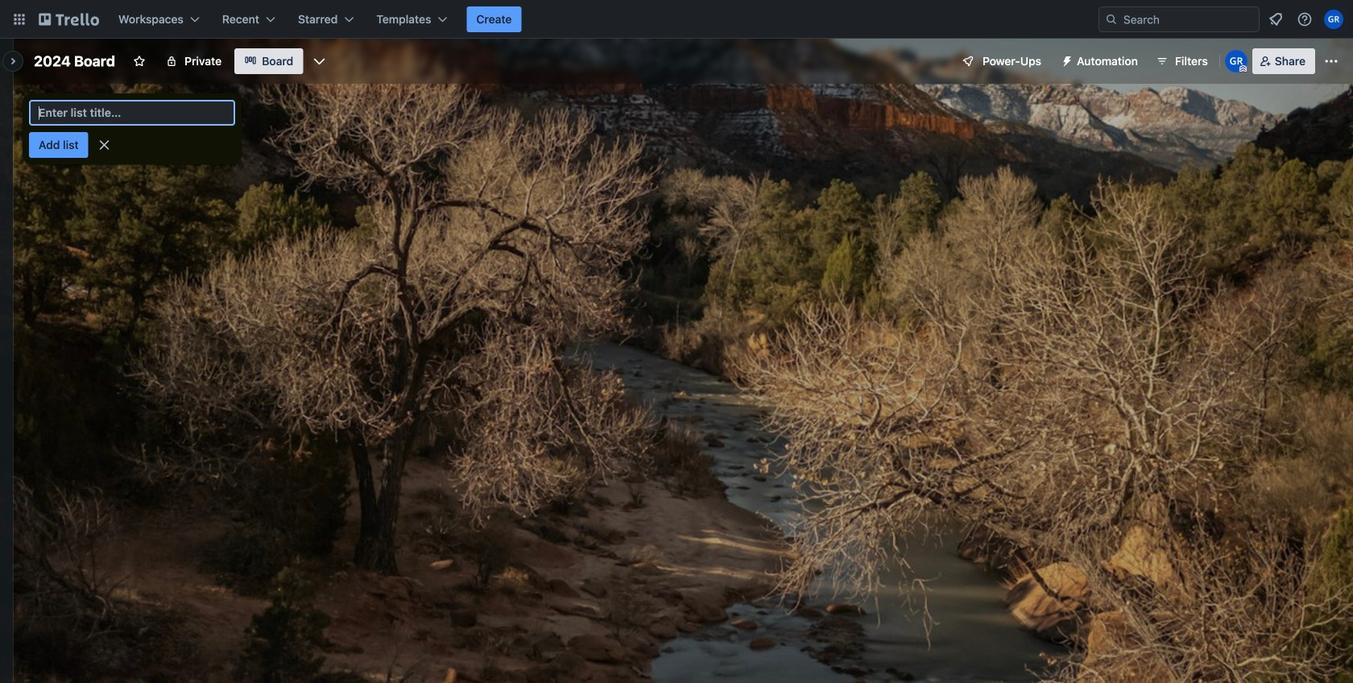 Task type: vqa. For each thing, say whether or not it's contained in the screenshot.
search ICON
yes



Task type: describe. For each thing, give the bounding box(es) containing it.
Board name text field
[[26, 48, 123, 74]]

1 vertical spatial greg robinson (gregrobinson96) image
[[1225, 50, 1247, 72]]

primary element
[[0, 0, 1353, 39]]

open information menu image
[[1297, 11, 1313, 27]]

search image
[[1105, 13, 1118, 26]]



Task type: locate. For each thing, give the bounding box(es) containing it.
sm image
[[1054, 48, 1077, 71]]

1 horizontal spatial greg robinson (gregrobinson96) image
[[1324, 10, 1343, 29]]

Enter list title… text field
[[29, 100, 235, 126]]

star or unstar board image
[[133, 55, 146, 68]]

0 vertical spatial greg robinson (gregrobinson96) image
[[1324, 10, 1343, 29]]

show menu image
[[1323, 53, 1339, 69]]

greg robinson (gregrobinson96) image down the search field
[[1225, 50, 1247, 72]]

cancel list editing image
[[96, 137, 112, 153]]

Search field
[[1118, 7, 1259, 31]]

greg robinson (gregrobinson96) image
[[1324, 10, 1343, 29], [1225, 50, 1247, 72]]

0 notifications image
[[1266, 10, 1285, 29]]

greg robinson (gregrobinson96) image right open information menu image
[[1324, 10, 1343, 29]]

customize views image
[[311, 53, 327, 69]]

0 horizontal spatial greg robinson (gregrobinson96) image
[[1225, 50, 1247, 72]]

this member is an admin of this board. image
[[1239, 65, 1247, 72]]

back to home image
[[39, 6, 99, 32]]



